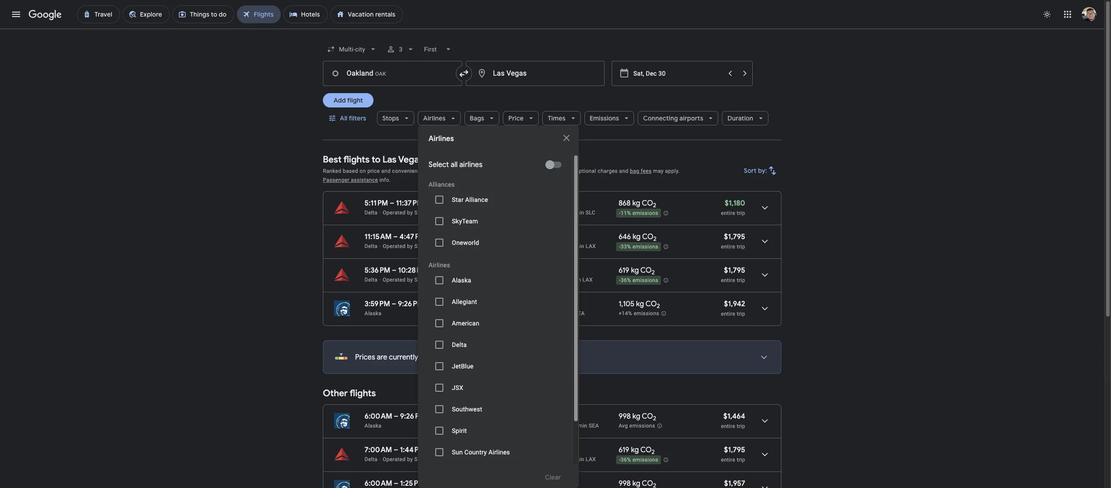 Task type: locate. For each thing, give the bounding box(es) containing it.
leaves oakland international airport at 3:59 pm on saturday, december 30 and arrives at harry reid international airport at 9:26 pm on saturday, december 30. element
[[365, 300, 424, 309]]

total duration 6 hr 44 min. element
[[498, 446, 556, 456]]

1 46 from the top
[[567, 210, 573, 216]]

1 619 kg co 2 from the top
[[619, 266, 655, 276]]

2 up -11% emissions
[[653, 202, 656, 209]]

trip inside $1,180 entire trip
[[737, 210, 745, 216]]

stops
[[382, 114, 399, 122]]

0 vertical spatial 3
[[399, 46, 403, 53]]

2 vertical spatial $1,795
[[724, 446, 745, 455]]

None search field
[[323, 39, 782, 488]]

1 vertical spatial 6
[[498, 446, 502, 455]]

3 trip from the top
[[737, 277, 745, 284]]

0 vertical spatial 36%
[[621, 277, 631, 284]]

operated by skywest dba delta connection down 10:28 pm
[[383, 277, 492, 283]]

min inside 1 stop 2 hr 46 min slc
[[575, 210, 584, 216]]

1 -36% emissions from the top
[[619, 277, 658, 284]]

min up 1 stop 2 hr 6 min lax
[[575, 243, 584, 250]]

2 - from the top
[[619, 244, 621, 250]]

min for 1 stop 2 hr 6 min lax
[[572, 277, 581, 283]]

1
[[556, 199, 559, 208], [556, 232, 559, 241], [556, 266, 559, 275], [556, 300, 559, 309], [556, 412, 559, 421], [556, 446, 559, 455]]

0 vertical spatial 6
[[567, 277, 570, 283]]

operated for 5:36 pm
[[383, 277, 406, 283]]

0 horizontal spatial 6
[[498, 446, 502, 455]]

kg down -33% emissions on the right of the page
[[631, 266, 639, 275]]

kg inside 1,105 kg co 2
[[636, 300, 644, 309]]

0 vertical spatial alaska
[[452, 277, 471, 284]]

trip inside $1,464 entire trip
[[737, 423, 745, 430]]

fees right +
[[518, 168, 528, 174]]

stop for 868
[[561, 199, 575, 208]]

0 vertical spatial 619 kg co 2
[[619, 266, 655, 276]]

layover (1 of 1) is a 2 hr 6 min layover at los angeles international airport in los angeles. element
[[556, 276, 614, 284]]

– down 44
[[509, 456, 512, 463]]

2 1 stop flight. element from the top
[[556, 232, 575, 243]]

1 1 from the top
[[556, 199, 559, 208]]

36%
[[621, 277, 631, 284], [621, 457, 631, 463]]

entire down $1,180 text box
[[721, 210, 735, 216]]

0 vertical spatial arrival time: 9:26 pm. text field
[[398, 300, 424, 309]]

emissions down the avg emissions
[[633, 457, 658, 463]]

to
[[372, 154, 381, 165]]

lax up 1 stop 2 hr 6 min lax
[[586, 243, 596, 250]]

0 vertical spatial -36% emissions
[[619, 277, 658, 284]]

operated by skywest dba delta connection for 5:36 pm – 10:28 pm
[[383, 277, 492, 283]]

operated by skywest dba delta connection down sun
[[383, 456, 492, 463]]

$1,795 for 646
[[724, 232, 745, 241]]

las
[[383, 154, 397, 165]]

2 vertical spatial 3
[[556, 456, 559, 463]]

5 entire from the top
[[721, 423, 735, 430]]

kg inside 646 kg co 2
[[633, 232, 641, 241]]

hr up 1 stop 48 min sea
[[561, 277, 566, 283]]

layover (1 of 1) is a 10 hr 45 min layover at seattle-tacoma international airport in seattle. element
[[556, 422, 614, 430]]

leaves oakland international airport at 11:15 am on saturday, december 30 and arrives at harry reid international airport at 4:47 pm on saturday, december 30. element
[[365, 232, 426, 241]]

arrival time: 9:26 pm. text field for 3:59 pm
[[398, 300, 424, 309]]

2 $1,795 from the top
[[724, 266, 745, 275]]

646
[[619, 232, 631, 241]]

kg for 11:15 am
[[633, 232, 641, 241]]

emissions
[[590, 114, 619, 122]]

by for 11:37 pm
[[407, 210, 413, 216]]

1 vertical spatial flights
[[350, 388, 376, 399]]

kg inside 868 kg co 2
[[633, 199, 640, 208]]

2 vertical spatial alaska
[[365, 423, 382, 429]]

6 1 stop flight. element from the top
[[556, 446, 575, 456]]

9:26 pm
[[398, 300, 424, 309], [400, 412, 426, 421]]

2
[[653, 202, 656, 209], [556, 210, 559, 216], [654, 235, 657, 243], [556, 243, 559, 250], [652, 269, 655, 276], [556, 277, 559, 283], [657, 302, 660, 310], [653, 415, 656, 422], [652, 448, 655, 456]]

- up 1,105
[[619, 277, 621, 284]]

by down 1:44 pm "text field"
[[407, 456, 413, 463]]

swap origin and destination. image
[[459, 68, 469, 79]]

sort by: button
[[741, 160, 782, 181]]

3 - from the top
[[619, 277, 621, 284]]

1 up 48
[[556, 300, 559, 309]]

6 1 from the top
[[556, 446, 559, 455]]

stop up layover (1 of 1) is a 2 hr 46 min layover at salt lake city international airport in salt lake city. element
[[561, 199, 575, 208]]

kg up +14% emissions
[[636, 300, 644, 309]]

trip down $1,180 text box
[[737, 210, 745, 216]]

kg up -11% emissions
[[633, 199, 640, 208]]

all filters button
[[323, 108, 373, 129]]

6 stop from the top
[[561, 446, 575, 455]]

operated by skywest dba delta connection
[[383, 210, 492, 216], [383, 243, 492, 250], [383, 277, 492, 283], [383, 456, 492, 463]]

1 vertical spatial 3
[[538, 168, 542, 174]]

+
[[513, 168, 516, 174]]

min inside 1 stop 2 hr 46 min lax
[[575, 243, 584, 250]]

2 left slc
[[556, 210, 559, 216]]

1 up layover (1 of 1) is a 2 hr 46 min layover at salt lake city international airport in salt lake city. element
[[556, 199, 559, 208]]

other flights
[[323, 388, 376, 399]]

co inside 1,105 kg co 2
[[646, 300, 657, 309]]

46
[[567, 210, 573, 216], [567, 243, 573, 250]]

departure time: 6:00 am. text field for leaves oakland international airport at 6:00 am on saturday, december 30 and arrives at harry reid international airport at 1:25 pm on saturday, december 30. element
[[365, 479, 392, 488]]

46 for 868
[[567, 210, 573, 216]]

connection
[[463, 210, 492, 216], [463, 243, 492, 250], [463, 277, 492, 283], [463, 456, 492, 463]]

2 up +14% emissions
[[657, 302, 660, 310]]

1:44 pm
[[400, 446, 425, 455]]

delta
[[365, 210, 378, 216], [449, 210, 462, 216], [365, 243, 378, 250], [449, 243, 462, 250], [365, 277, 378, 283], [449, 277, 462, 283], [452, 341, 467, 348], [365, 456, 378, 463], [449, 456, 462, 463]]

1 stop flight. element
[[556, 199, 575, 209], [556, 232, 575, 243], [556, 266, 575, 276], [556, 300, 575, 310], [556, 412, 575, 422], [556, 446, 575, 456], [556, 479, 575, 488]]

1 36% from the top
[[621, 277, 631, 284]]

46 up 1 stop 2 hr 6 min lax
[[567, 243, 573, 250]]

arrival time: 9:26 pm. text field right 3:59 pm
[[398, 300, 424, 309]]

None field
[[323, 41, 381, 57], [421, 41, 457, 57], [323, 41, 381, 57], [421, 41, 457, 57]]

connection down country
[[463, 456, 492, 463]]

4 dba from the top
[[437, 456, 447, 463]]

operated down 7:00 am – 1:44 pm
[[383, 456, 406, 463]]

hr inside 1 stop 10 hr 45 min sea
[[564, 423, 569, 429]]

- down 646
[[619, 244, 621, 250]]

0 vertical spatial flights
[[344, 154, 370, 165]]

2 and from the left
[[619, 168, 629, 174]]

0 vertical spatial lax
[[586, 243, 596, 250]]

min right 45 on the bottom of page
[[578, 423, 587, 429]]

for
[[530, 168, 537, 174]]

1957 US dollars text field
[[724, 479, 745, 488]]

2 up 1 stop 2 hr 6 min lax
[[556, 243, 559, 250]]

0 vertical spatial $1,795 entire trip
[[721, 232, 745, 250]]

1 $1,795 from the top
[[724, 232, 745, 241]]

kg inside 998 kg co 2
[[633, 412, 640, 421]]

hr left 44
[[504, 446, 510, 455]]

trip down $1,464
[[737, 423, 745, 430]]

1795 US dollars text field
[[724, 266, 745, 275]]

619 down 33%
[[619, 266, 629, 275]]

5:11 pm
[[365, 199, 388, 208]]

3 inside prices include required taxes + fees for 3 passengers. optional charges and bag fees may apply. passenger assistance
[[538, 168, 542, 174]]

2 stop from the top
[[561, 232, 575, 241]]

1 entire from the top
[[721, 210, 735, 216]]

trip for 998
[[737, 423, 745, 430]]

– inside the 6:00 am – 9:26 pm alaska
[[394, 412, 398, 421]]

– inside 3:59 pm – 9:26 pm alaska
[[392, 300, 396, 309]]

co for 6:00 am
[[642, 412, 653, 421]]

flights up based
[[344, 154, 370, 165]]

hr inside 1 stop 2 hr 46 min lax
[[561, 243, 566, 250]]

0 horizontal spatial 3
[[399, 46, 403, 53]]

airlines up oak at the bottom left
[[489, 449, 510, 456]]

619 kg co 2 down -33% emissions on the right of the page
[[619, 266, 655, 276]]

include
[[456, 168, 474, 174]]

3 stop from the top
[[561, 266, 575, 275]]

layover (1 of 1) is a 2 hr 46 min layover at los angeles international airport in los angeles. element
[[556, 243, 614, 250]]

min right 44
[[522, 446, 534, 455]]

airlines
[[459, 160, 483, 169]]

skywest for 1:44 pm
[[414, 456, 435, 463]]

2 trip from the top
[[737, 244, 745, 250]]

2 $1,795 entire trip from the top
[[721, 266, 745, 284]]

alaska down 6:00 am
[[365, 423, 382, 429]]

delta inside search box
[[452, 341, 467, 348]]

0 vertical spatial 46
[[567, 210, 573, 216]]

1 inside 1 stop 48 min sea
[[556, 300, 559, 309]]

4 1 stop flight. element from the top
[[556, 300, 575, 310]]

1 horizontal spatial fees
[[641, 168, 652, 174]]

$1,795 for 619
[[724, 266, 745, 275]]

min inside 1 stop 10 hr 45 min sea
[[578, 423, 587, 429]]

lax right 53
[[586, 456, 596, 463]]

3 entire from the top
[[721, 277, 735, 284]]

hr inside 6 hr 44 min oak – las
[[504, 446, 510, 455]]

taxes
[[498, 168, 511, 174]]

lax
[[586, 243, 596, 250], [583, 277, 593, 283], [586, 456, 596, 463]]

0 horizontal spatial prices
[[355, 353, 375, 362]]

1 vertical spatial 619 kg co 2
[[619, 446, 655, 456]]

hr for 868
[[561, 210, 566, 216]]

main content
[[323, 147, 782, 488]]

1 by from the top
[[407, 210, 413, 216]]

main content containing best flights to las vegas
[[323, 147, 782, 488]]

2 by from the top
[[407, 243, 413, 250]]

2 operated by skywest dba delta connection from the top
[[383, 243, 492, 250]]

american
[[452, 320, 479, 327]]

2 dba from the top
[[437, 243, 447, 250]]

2 connection from the top
[[463, 243, 492, 250]]

airlines inside the airlines popup button
[[423, 114, 446, 122]]

star
[[452, 196, 464, 203]]

998
[[619, 412, 631, 421]]

co for 11:15 am
[[642, 232, 654, 241]]

and left bag
[[619, 168, 629, 174]]

1 inside 1 stop 10 hr 45 min sea
[[556, 412, 559, 421]]

price
[[509, 114, 524, 122]]

3 skywest from the top
[[414, 277, 435, 283]]

9:26 pm for 6:00 am
[[400, 412, 426, 421]]

stop for 1,105
[[561, 300, 575, 309]]

entire inside $1,180 entire trip
[[721, 210, 735, 216]]

stop inside 1 stop 2 hr 6 min lax
[[561, 266, 575, 275]]

0 vertical spatial 9:26 pm
[[398, 300, 424, 309]]

1 stop flight. element up 48
[[556, 300, 575, 310]]

entire
[[721, 210, 735, 216], [721, 244, 735, 250], [721, 277, 735, 284], [721, 311, 735, 317], [721, 423, 735, 430], [721, 457, 735, 463]]

trip for 646
[[737, 244, 745, 250]]

hr inside 1 stop 2 hr 46 min slc
[[561, 210, 566, 216]]

entire inside $1,942 entire trip
[[721, 311, 735, 317]]

airlines
[[423, 114, 446, 122], [429, 134, 454, 143], [429, 262, 450, 269], [489, 449, 510, 456]]

1 operated from the top
[[383, 210, 406, 216]]

kg for 5:36 pm
[[631, 266, 639, 275]]

stop for 619
[[561, 266, 575, 275]]

1 skywest from the top
[[414, 210, 435, 216]]

0 vertical spatial 619
[[619, 266, 629, 275]]

alaska inside the 6:00 am – 9:26 pm alaska
[[365, 423, 382, 429]]

3 inside 1 stop 3 hr 53 min lax
[[556, 456, 559, 463]]

hr inside 1 stop 3 hr 53 min lax
[[561, 456, 566, 463]]

– right departure time: 5:36 pm. text box
[[392, 266, 397, 275]]

operated down 11:15 am – 4:47 pm at the left of the page
[[383, 243, 406, 250]]

2 vertical spatial $1,795 entire trip
[[721, 446, 745, 463]]

1464 US dollars text field
[[723, 412, 745, 421]]

1 vertical spatial sea
[[589, 423, 599, 429]]

2 skywest from the top
[[414, 243, 435, 250]]

hr left 45 on the bottom of page
[[564, 423, 569, 429]]

by for 1:44 pm
[[407, 456, 413, 463]]

co inside 868 kg co 2
[[642, 199, 653, 208]]

filters
[[349, 114, 366, 122]]

1 stop flight. element for 868
[[556, 199, 575, 209]]

departure time: 6:00 am. text field containing 6:00 am
[[365, 412, 392, 421]]

vegas
[[398, 154, 424, 165]]

1 operated by skywest dba delta connection from the top
[[383, 210, 492, 216]]

on
[[360, 168, 366, 174]]

kg
[[633, 199, 640, 208], [633, 232, 641, 241], [631, 266, 639, 275], [636, 300, 644, 309], [633, 412, 640, 421], [631, 446, 639, 455]]

$1,942
[[724, 300, 745, 309]]

stop inside 1 stop 3 hr 53 min lax
[[561, 446, 575, 455]]

3
[[399, 46, 403, 53], [538, 168, 542, 174], [556, 456, 559, 463]]

5 1 stop flight. element from the top
[[556, 412, 575, 422]]

619 kg co 2
[[619, 266, 655, 276], [619, 446, 655, 456]]

7:00 am – 1:44 pm
[[365, 446, 425, 455]]

prices left are
[[355, 353, 375, 362]]

– for 6:00 am
[[394, 412, 398, 421]]

3 dba from the top
[[437, 277, 447, 283]]

2 fees from the left
[[641, 168, 652, 174]]

2 up -33% emissions on the right of the page
[[654, 235, 657, 243]]

leaves oakland international airport at 6:00 am on saturday, december 30 and arrives at harry reid international airport at 9:26 pm on saturday, december 30. element
[[365, 412, 426, 421]]

avg
[[619, 423, 628, 429]]

0 vertical spatial departure time: 6:00 am. text field
[[365, 412, 392, 421]]

1 vertical spatial $1,795 entire trip
[[721, 266, 745, 284]]

departure time: 6:00 am. text field down departure time: 7:00 am. text field
[[365, 479, 392, 488]]

4 skywest from the top
[[414, 456, 435, 463]]

1 horizontal spatial 6
[[567, 277, 570, 283]]

Arrival time: 1:44 PM. text field
[[400, 446, 425, 455]]

co
[[642, 199, 653, 208], [642, 232, 654, 241], [641, 266, 652, 275], [646, 300, 657, 309], [642, 412, 653, 421], [641, 446, 652, 455]]

co down -33% emissions on the right of the page
[[641, 266, 652, 275]]

1 vertical spatial 9:26 pm
[[400, 412, 426, 421]]

prices
[[439, 168, 455, 174], [355, 353, 375, 362]]

3 inside popup button
[[399, 46, 403, 53]]

price button
[[503, 108, 539, 129]]

1 connection from the top
[[463, 210, 492, 216]]

entire inside $1,464 entire trip
[[721, 423, 735, 430]]

4 operated by skywest dba delta connection from the top
[[383, 456, 492, 463]]

1 fees from the left
[[518, 168, 528, 174]]

min inside 1 stop 2 hr 6 min lax
[[572, 277, 581, 283]]

co up -11% emissions
[[642, 199, 653, 208]]

9:26 pm up "1:44 pm"
[[400, 412, 426, 421]]

by down arrival time: 10:28 pm. text box
[[407, 277, 413, 283]]

operated for 7:00 am
[[383, 456, 406, 463]]

6 up oak at the bottom left
[[498, 446, 502, 455]]

2 horizontal spatial 3
[[556, 456, 559, 463]]

operated down leaves oakland international airport at 5:11 pm on saturday, december 30 and arrives at harry reid international airport at 11:37 pm on saturday, december 30. element
[[383, 210, 406, 216]]

min right 48
[[564, 310, 573, 317]]

0 vertical spatial prices
[[439, 168, 455, 174]]

1 vertical spatial $1,795
[[724, 266, 745, 275]]

trip down 1795 us dollars text box
[[737, 244, 745, 250]]

+14% emissions
[[619, 311, 660, 317]]

1 up layover (1 of 1) is a 2 hr 6 min layover at los angeles international airport in los angeles. element
[[556, 266, 559, 275]]

lax inside 1 stop 2 hr 46 min lax
[[586, 243, 596, 250]]

0 horizontal spatial and
[[381, 168, 391, 174]]

hr
[[561, 210, 566, 216], [561, 243, 566, 250], [561, 277, 566, 283], [564, 423, 569, 429], [504, 446, 510, 455], [561, 456, 566, 463]]

entire down $1,795 text field
[[721, 457, 735, 463]]

lax inside 1 stop 2 hr 6 min lax
[[583, 277, 593, 283]]

1 inside 1 stop 2 hr 46 min lax
[[556, 232, 559, 241]]

2 up 1 stop 48 min sea
[[556, 277, 559, 283]]

1 stop from the top
[[561, 199, 575, 208]]

2 inside 998 kg co 2
[[653, 415, 656, 422]]

998 kg co 2
[[619, 412, 656, 422]]

Arrival time: 9:26 PM. text field
[[398, 300, 424, 309], [400, 412, 426, 421]]

Arrival time: 10:28 PM. text field
[[398, 266, 427, 275]]

3 1 stop flight. element from the top
[[556, 266, 575, 276]]

1 stop flight. element for 646
[[556, 232, 575, 243]]

1 horizontal spatial sea
[[589, 423, 599, 429]]

4 by from the top
[[407, 456, 413, 463]]

11:15 am – 4:47 pm
[[365, 232, 426, 241]]

allegiant
[[452, 298, 477, 305]]

4 1 from the top
[[556, 300, 559, 309]]

$1,795 entire trip for 619
[[721, 266, 745, 284]]

1 stop flight. element down passengers.
[[556, 199, 575, 209]]

1 stop flight. element up 53
[[556, 446, 575, 456]]

sun
[[452, 449, 463, 456]]

4 operated from the top
[[383, 456, 406, 463]]

skyteam
[[452, 218, 478, 225]]

oak
[[498, 456, 509, 463]]

flights right other
[[350, 388, 376, 399]]

3 1 from the top
[[556, 266, 559, 275]]

stop inside 1 stop 2 hr 46 min slc
[[561, 199, 575, 208]]

- for 10:28 pm
[[619, 277, 621, 284]]

skywest down 11:37 pm
[[414, 210, 435, 216]]

skywest for 11:37 pm
[[414, 210, 435, 216]]

– for 7:00 am
[[394, 446, 398, 455]]

hr for 646
[[561, 243, 566, 250]]

- down avg
[[619, 457, 621, 463]]

1 dba from the top
[[437, 210, 447, 216]]

2 departure time: 6:00 am. text field from the top
[[365, 479, 392, 488]]

arrival time: 9:26 pm. text field up "1:44 pm"
[[400, 412, 426, 421]]

3 by from the top
[[407, 277, 413, 283]]

1 vertical spatial -36% emissions
[[619, 457, 658, 463]]

–
[[390, 199, 394, 208], [393, 232, 398, 241], [392, 266, 397, 275], [392, 300, 396, 309], [394, 412, 398, 421], [394, 446, 398, 455], [509, 456, 512, 463]]

flight details. leaves oakland international airport at 5:11 pm on saturday, december 30 and arrives at harry reid international airport at 11:37 pm on saturday, december 30. image
[[754, 197, 776, 219]]

required
[[476, 168, 496, 174]]

flights
[[344, 154, 370, 165], [350, 388, 376, 399]]

operated
[[383, 210, 406, 216], [383, 243, 406, 250], [383, 277, 406, 283], [383, 456, 406, 463]]

dba for 11:37 pm
[[437, 210, 447, 216]]

1 - from the top
[[619, 210, 621, 216]]

stop inside 1 stop 2 hr 46 min lax
[[561, 232, 575, 241]]

entire down 1795 us dollars text box
[[721, 244, 735, 250]]

alaska down 3:59 pm text box
[[365, 310, 382, 317]]

3 connection from the top
[[463, 277, 492, 283]]

kg up -33% emissions on the right of the page
[[633, 232, 641, 241]]

stop inside 1 stop 10 hr 45 min sea
[[561, 412, 575, 421]]

1 for 646
[[556, 232, 559, 241]]

lax for 646
[[586, 243, 596, 250]]

Departure time: 5:36 PM. text field
[[365, 266, 390, 275]]

emissions button
[[584, 108, 634, 129]]

9:26 pm inside 3:59 pm – 9:26 pm alaska
[[398, 300, 424, 309]]

1 stop flight. element up 10
[[556, 412, 575, 422]]

1 $1,795 entire trip from the top
[[721, 232, 745, 250]]

1 horizontal spatial and
[[619, 168, 629, 174]]

619
[[619, 266, 629, 275], [619, 446, 629, 455]]

$1,180
[[725, 199, 745, 208]]

1 1 stop flight. element from the top
[[556, 199, 575, 209]]

operated for 11:15 am
[[383, 243, 406, 250]]

2 vertical spatial lax
[[586, 456, 596, 463]]

stop up layover (1 of 1) is a 2 hr 46 min layover at los angeles international airport in los angeles. "element"
[[561, 232, 575, 241]]

36% up 1,105
[[621, 277, 631, 284]]

1 stop 2 hr 6 min lax
[[556, 266, 593, 283]]

0 horizontal spatial sea
[[575, 310, 585, 317]]

1 trip from the top
[[737, 210, 745, 216]]

5 1 from the top
[[556, 412, 559, 421]]

operated for 5:11 pm
[[383, 210, 406, 216]]

1 departure time: 6:00 am. text field from the top
[[365, 412, 392, 421]]

3 button
[[383, 39, 419, 60]]

stop inside 1 stop 48 min sea
[[561, 300, 575, 309]]

delta down departure time: 5:36 pm. text box
[[365, 277, 378, 283]]

prices inside prices include required taxes + fees for 3 passengers. optional charges and bag fees may apply. passenger assistance
[[439, 168, 455, 174]]

1 up layover (1 of 1) is a 2 hr 46 min layover at los angeles international airport in los angeles. "element"
[[556, 232, 559, 241]]

connection down alliance
[[463, 210, 492, 216]]

Departure time: 6:00 AM. text field
[[365, 412, 392, 421], [365, 479, 392, 488]]

$1,464
[[723, 412, 745, 421]]

trip inside $1,942 entire trip
[[737, 311, 745, 317]]

co inside 646 kg co 2
[[642, 232, 654, 241]]

46 inside 1 stop 2 hr 46 min slc
[[567, 210, 573, 216]]

min inside 1 stop 3 hr 53 min lax
[[575, 456, 584, 463]]

passengers.
[[543, 168, 574, 174]]

-36% emissions down the avg emissions
[[619, 457, 658, 463]]

co inside 998 kg co 2
[[642, 412, 653, 421]]

0 horizontal spatial fees
[[518, 168, 528, 174]]

jsx
[[452, 384, 463, 391]]

flight
[[347, 96, 363, 104]]

4 trip from the top
[[737, 311, 745, 317]]

2 1 from the top
[[556, 232, 559, 241]]

kg up the avg emissions
[[633, 412, 640, 421]]

7 1 stop flight. element from the top
[[556, 479, 575, 488]]

stop for 646
[[561, 232, 575, 241]]

2 46 from the top
[[567, 243, 573, 250]]

3 operated by skywest dba delta connection from the top
[[383, 277, 492, 283]]

sea right 45 on the bottom of page
[[589, 423, 599, 429]]

fees right bag
[[641, 168, 652, 174]]

and
[[381, 168, 391, 174], [619, 168, 629, 174]]

2 down -33% emissions on the right of the page
[[652, 269, 655, 276]]

0 vertical spatial sea
[[575, 310, 585, 317]]

operated by skywest dba delta connection down 4:47 pm text field
[[383, 243, 492, 250]]

$1,795 down $1,464 entire trip
[[724, 446, 745, 455]]

– for 11:15 am
[[393, 232, 398, 241]]

– right 3:59 pm
[[392, 300, 396, 309]]

1 horizontal spatial prices
[[439, 168, 455, 174]]

– right 6:00 am
[[394, 412, 398, 421]]

1 horizontal spatial 3
[[538, 168, 542, 174]]

– right 5:11 pm text field
[[390, 199, 394, 208]]

delta down sun
[[449, 456, 462, 463]]

sea
[[575, 310, 585, 317], [589, 423, 599, 429]]

none search field containing airlines
[[323, 39, 782, 488]]

min left slc
[[575, 210, 584, 216]]

dba for 10:28 pm
[[437, 277, 447, 283]]

1 inside 1 stop 2 hr 46 min slc
[[556, 199, 559, 208]]

connection down skyteam
[[463, 243, 492, 250]]

1 vertical spatial 36%
[[621, 457, 631, 463]]

2 619 kg co 2 from the top
[[619, 446, 655, 456]]

entire for 646
[[721, 244, 735, 250]]

None text field
[[323, 61, 462, 86], [466, 61, 605, 86], [323, 61, 462, 86], [466, 61, 605, 86]]

1 vertical spatial 46
[[567, 243, 573, 250]]

operated by skywest dba delta connection for 7:00 am – 1:44 pm
[[383, 456, 492, 463]]

prices for are
[[355, 353, 375, 362]]

co for 3:59 pm
[[646, 300, 657, 309]]

9:26 pm inside the 6:00 am – 9:26 pm alaska
[[400, 412, 426, 421]]

0 vertical spatial $1,795
[[724, 232, 745, 241]]

1 vertical spatial arrival time: 9:26 pm. text field
[[400, 412, 426, 421]]

1 vertical spatial lax
[[583, 277, 593, 283]]

3 operated from the top
[[383, 277, 406, 283]]

operated by skywest dba delta connection down star
[[383, 210, 492, 216]]

connection for 11:37 pm
[[463, 210, 492, 216]]

stop up 53
[[561, 446, 575, 455]]

46 inside 1 stop 2 hr 46 min lax
[[567, 243, 573, 250]]

entire down $1,795 text box
[[721, 277, 735, 284]]

trip down $1,795 text field
[[737, 457, 745, 463]]

5:36 pm – 10:28 pm
[[365, 266, 427, 275]]

all filters
[[340, 114, 366, 122]]

– for 5:36 pm
[[392, 266, 397, 275]]

delta up jetblue
[[452, 341, 467, 348]]

1 vertical spatial alaska
[[365, 310, 382, 317]]

fees
[[518, 168, 528, 174], [641, 168, 652, 174]]

dba for 1:44 pm
[[437, 456, 447, 463]]

4 connection from the top
[[463, 456, 492, 463]]

5 stop from the top
[[561, 412, 575, 421]]

46 for 646
[[567, 243, 573, 250]]

las
[[512, 456, 522, 463]]

alaska inside 3:59 pm – 9:26 pm alaska
[[365, 310, 382, 317]]

1 vertical spatial 619
[[619, 446, 629, 455]]

2 entire from the top
[[721, 244, 735, 250]]

1 vertical spatial departure time: 6:00 am. text field
[[365, 479, 392, 488]]

2 operated from the top
[[383, 243, 406, 250]]

avg emissions
[[619, 423, 655, 429]]

hr inside 1 stop 2 hr 6 min lax
[[561, 277, 566, 283]]

4 stop from the top
[[561, 300, 575, 309]]

5 trip from the top
[[737, 423, 745, 430]]

trip down $1,795 text box
[[737, 277, 745, 284]]

$1,795 left the flight details. leaves oakland international airport at 5:36 pm on saturday, december 30 and arrives at harry reid international airport at 10:28 pm on saturday, december 30. icon
[[724, 266, 745, 275]]

flights for best
[[344, 154, 370, 165]]

1 stop flight. element for 619
[[556, 266, 575, 276]]

4 entire from the top
[[721, 311, 735, 317]]

by down 4:47 pm text field
[[407, 243, 413, 250]]

1 stop flight. element for 1,105
[[556, 300, 575, 310]]

change appearance image
[[1037, 4, 1058, 25]]

1 vertical spatial prices
[[355, 353, 375, 362]]

1 inside 1 stop 2 hr 6 min lax
[[556, 266, 559, 275]]

stop for 998
[[561, 412, 575, 421]]



Task type: vqa. For each thing, say whether or not it's contained in the screenshot.
5:46 PM
no



Task type: describe. For each thing, give the bounding box(es) containing it.
9:26 pm for 3:59 pm
[[398, 300, 424, 309]]

currently
[[389, 353, 418, 362]]

10
[[556, 423, 562, 429]]

bag fees button
[[630, 168, 652, 174]]

delta down 7:00 am
[[365, 456, 378, 463]]

alaska for 6:00 am
[[365, 423, 382, 429]]

connecting airports button
[[638, 108, 719, 129]]

delta down 5:11 pm text field
[[365, 210, 378, 216]]

arrival time: 9:26 pm. text field for 6:00 am
[[400, 412, 426, 421]]

10:28 pm
[[398, 266, 427, 275]]

sea inside 1 stop 48 min sea
[[575, 310, 585, 317]]

flight details. leaves oakland international airport at 6:00 am on saturday, december 30 and arrives at harry reid international airport at 9:26 pm on saturday, december 30. image
[[754, 410, 776, 432]]

entire for 1,105
[[721, 311, 735, 317]]

bag
[[630, 168, 639, 174]]

Departure time: 11:15 AM. text field
[[365, 232, 392, 241]]

delta down departure time: 11:15 am. text box
[[365, 243, 378, 250]]

33%
[[621, 244, 631, 250]]

prices for include
[[439, 168, 455, 174]]

$1,942 entire trip
[[721, 300, 745, 317]]

emissions up 1,105 kg co 2
[[633, 277, 658, 284]]

kg for 5:11 pm
[[633, 199, 640, 208]]

1 for 619
[[556, 266, 559, 275]]

4:47 pm
[[400, 232, 426, 241]]

868 kg co 2
[[619, 199, 656, 209]]

connection for 1:44 pm
[[463, 456, 492, 463]]

min for 1 stop 3 hr 53 min lax
[[575, 456, 584, 463]]

connection for 4:47 pm
[[463, 243, 492, 250]]

5:36 pm
[[365, 266, 390, 275]]

1 stop 2 hr 46 min slc
[[556, 199, 596, 216]]

best flights to las vegas
[[323, 154, 424, 165]]

layover (1 of 1) is a 2 hr 46 min layover at salt lake city international airport in salt lake city. element
[[556, 209, 614, 216]]

and inside prices include required taxes + fees for 3 passengers. optional charges and bag fees may apply. passenger assistance
[[619, 168, 629, 174]]

2 -36% emissions from the top
[[619, 457, 658, 463]]

more details image
[[753, 347, 775, 368]]

emissions down 1,105 kg co 2
[[634, 311, 660, 317]]

flight details. leaves oakland international airport at 11:15 am on saturday, december 30 and arrives at harry reid international airport at 4:47 pm on saturday, december 30. image
[[754, 231, 776, 252]]

1,105 kg co 2
[[619, 300, 660, 310]]

stops button
[[377, 108, 414, 129]]

sort by:
[[744, 167, 767, 175]]

by for 10:28 pm
[[407, 277, 413, 283]]

-33% emissions
[[619, 244, 658, 250]]

2 inside 1 stop 2 hr 6 min lax
[[556, 277, 559, 283]]

skywest for 10:28 pm
[[414, 277, 435, 283]]

1 stop flight. element for 998
[[556, 412, 575, 422]]

add flight button
[[323, 93, 374, 108]]

11:15 am
[[365, 232, 392, 241]]

- for 11:37 pm
[[619, 210, 621, 216]]

Arrival time: 1:25 PM. text field
[[400, 479, 425, 488]]

2 inside 646 kg co 2
[[654, 235, 657, 243]]

dba for 4:47 pm
[[437, 243, 447, 250]]

add
[[334, 96, 346, 104]]

other
[[323, 388, 348, 399]]

emissions down 998 kg co 2
[[630, 423, 655, 429]]

min inside 1 stop 48 min sea
[[564, 310, 573, 317]]

connecting airports
[[643, 114, 703, 122]]

1 stop 48 min sea
[[556, 300, 585, 317]]

1942 US dollars text field
[[724, 300, 745, 309]]

Departure time: 3:59 PM. text field
[[365, 300, 390, 309]]

all
[[451, 160, 458, 169]]

1 inside 1 stop 3 hr 53 min lax
[[556, 446, 559, 455]]

times button
[[543, 108, 581, 129]]

entire for 619
[[721, 277, 735, 284]]

min for 1 stop 2 hr 46 min slc
[[575, 210, 584, 216]]

typical
[[420, 353, 443, 362]]

operated by skywest dba delta connection for 5:11 pm – 11:37 pm
[[383, 210, 492, 216]]

duration button
[[722, 108, 769, 129]]

alliance
[[465, 196, 488, 203]]

kg for 3:59 pm
[[636, 300, 644, 309]]

kg for 6:00 am
[[633, 412, 640, 421]]

sea inside 1 stop 10 hr 45 min sea
[[589, 423, 599, 429]]

flights for other
[[350, 388, 376, 399]]

bags
[[470, 114, 484, 122]]

close dialog image
[[561, 133, 572, 143]]

1 619 from the top
[[619, 266, 629, 275]]

1795 US dollars text field
[[724, 446, 745, 455]]

add flight
[[334, 96, 363, 104]]

53
[[567, 456, 573, 463]]

$1,464 entire trip
[[721, 412, 745, 430]]

total duration 7 hr 25 min. element
[[498, 479, 556, 488]]

1 and from the left
[[381, 168, 391, 174]]

ranked
[[323, 168, 342, 174]]

2 down the avg emissions
[[652, 448, 655, 456]]

868
[[619, 199, 631, 208]]

airlines button
[[418, 108, 461, 129]]

select all airlines
[[429, 160, 483, 169]]

co down the avg emissions
[[641, 446, 652, 455]]

leaves oakland international airport at 5:36 pm on saturday, december 30 and arrives at harry reid international airport at 10:28 pm on saturday, december 30. element
[[365, 266, 427, 275]]

Departure text field
[[634, 61, 723, 86]]

Departure time: 7:00 AM. text field
[[365, 446, 392, 455]]

delta down skyteam
[[449, 243, 462, 250]]

1 for 868
[[556, 199, 559, 208]]

6 trip from the top
[[737, 457, 745, 463]]

44
[[512, 446, 521, 455]]

11%
[[621, 210, 631, 216]]

charges
[[598, 168, 618, 174]]

leaves oakland international airport at 7:00 am on saturday, december 30 and arrives at harry reid international airport at 1:44 pm on saturday, december 30. element
[[365, 446, 425, 455]]

Departure time: 5:11 PM. text field
[[365, 199, 388, 208]]

hr for 619
[[561, 277, 566, 283]]

flight details. leaves oakland international airport at 7:00 am on saturday, december 30 and arrives at harry reid international airport at 1:44 pm on saturday, december 30. image
[[754, 444, 776, 465]]

duration
[[728, 114, 753, 122]]

emissions down 646 kg co 2
[[633, 244, 658, 250]]

best
[[323, 154, 342, 165]]

loading results progress bar
[[0, 29, 1105, 30]]

kg down the avg emissions
[[631, 446, 639, 455]]

1180 US dollars text field
[[725, 199, 745, 208]]

flight details. leaves oakland international airport at 5:36 pm on saturday, december 30 and arrives at harry reid international airport at 10:28 pm on saturday, december 30. image
[[754, 264, 776, 286]]

airlines down the airlines popup button
[[429, 134, 454, 143]]

leaves oakland international airport at 6:00 am on saturday, december 30 and arrives at harry reid international airport at 1:25 pm on saturday, december 30. element
[[365, 479, 425, 488]]

- for 4:47 pm
[[619, 244, 621, 250]]

price
[[367, 168, 380, 174]]

layover (1 of 1) is a 3 hr 53 min layover at los angeles international airport in los angeles. element
[[556, 456, 614, 463]]

trip for 1,105
[[737, 311, 745, 317]]

select
[[429, 160, 449, 169]]

entire for 868
[[721, 210, 735, 216]]

by:
[[758, 167, 767, 175]]

alaska for 3:59 pm
[[365, 310, 382, 317]]

hr for 998
[[564, 423, 569, 429]]

1795 US dollars text field
[[724, 232, 745, 241]]

– inside 6 hr 44 min oak – las
[[509, 456, 512, 463]]

times
[[548, 114, 566, 122]]

trip for 619
[[737, 277, 745, 284]]

sort
[[744, 167, 757, 175]]

operated by skywest dba delta connection for 11:15 am – 4:47 pm
[[383, 243, 492, 250]]

1 stop 10 hr 45 min sea
[[556, 412, 599, 429]]

2 inside 1 stop 2 hr 46 min slc
[[556, 210, 559, 216]]

11:37 pm
[[396, 199, 423, 208]]

flight details. leaves oakland international airport at 6:00 am on saturday, december 30 and arrives at harry reid international airport at 1:25 pm on saturday, december 30. image
[[754, 478, 776, 488]]

all
[[340, 114, 348, 122]]

departure time: 6:00 am. text field for "leaves oakland international airport at 6:00 am on saturday, december 30 and arrives at harry reid international airport at 9:26 pm on saturday, december 30." element
[[365, 412, 392, 421]]

3:59 pm
[[365, 300, 390, 309]]

main menu image
[[11, 9, 22, 20]]

based
[[343, 168, 358, 174]]

flight details. leaves oakland international airport at 3:59 pm on saturday, december 30 and arrives at harry reid international airport at 9:26 pm on saturday, december 30. image
[[754, 298, 776, 319]]

2 36% from the top
[[621, 457, 631, 463]]

5:11 pm – 11:37 pm
[[365, 199, 423, 208]]

lax for 619
[[583, 277, 593, 283]]

convenience
[[392, 168, 424, 174]]

airlines right 10:28 pm
[[429, 262, 450, 269]]

1 for 1,105
[[556, 300, 559, 309]]

2 inside 868 kg co 2
[[653, 202, 656, 209]]

2 inside 1,105 kg co 2
[[657, 302, 660, 310]]

Arrival time: 11:37 PM. text field
[[396, 199, 423, 208]]

trip for 868
[[737, 210, 745, 216]]

2 619 from the top
[[619, 446, 629, 455]]

min for 1 stop 10 hr 45 min sea
[[578, 423, 587, 429]]

star alliance
[[452, 196, 488, 203]]

4 - from the top
[[619, 457, 621, 463]]

sun country airlines
[[452, 449, 510, 456]]

min inside 6 hr 44 min oak – las
[[522, 446, 534, 455]]

jetblue
[[452, 363, 474, 370]]

3 $1,795 entire trip from the top
[[721, 446, 745, 463]]

apply.
[[665, 168, 680, 174]]

6 inside 6 hr 44 min oak – las
[[498, 446, 502, 455]]

6 inside 1 stop 2 hr 6 min lax
[[567, 277, 570, 283]]

layover (1 of 1) is a 48 min layover at seattle-tacoma international airport in seattle. element
[[556, 310, 614, 317]]

1 for 998
[[556, 412, 559, 421]]

delta up skyteam
[[449, 210, 462, 216]]

slc
[[586, 210, 596, 216]]

Arrival time: 4:47 PM. text field
[[400, 232, 426, 241]]

connecting
[[643, 114, 678, 122]]

– for 5:11 pm
[[390, 199, 394, 208]]

airports
[[680, 114, 703, 122]]

skywest for 4:47 pm
[[414, 243, 435, 250]]

leaves oakland international airport at 5:11 pm on saturday, december 30 and arrives at harry reid international airport at 11:37 pm on saturday, december 30. element
[[365, 199, 423, 208]]

lax inside 1 stop 3 hr 53 min lax
[[586, 456, 596, 463]]

co for 5:11 pm
[[642, 199, 653, 208]]

alliances
[[429, 181, 455, 188]]

co for 5:36 pm
[[641, 266, 652, 275]]

delta up allegiant
[[449, 277, 462, 283]]

why these options? image
[[425, 167, 434, 175]]

1 stop 2 hr 46 min lax
[[556, 232, 596, 250]]

passenger assistance button
[[323, 177, 378, 183]]

2 inside 1 stop 2 hr 46 min lax
[[556, 243, 559, 250]]

6 entire from the top
[[721, 457, 735, 463]]

646 kg co 2
[[619, 232, 657, 243]]

connection for 10:28 pm
[[463, 277, 492, 283]]

entire for 998
[[721, 423, 735, 430]]

bags button
[[465, 108, 500, 129]]

emissions down 868 kg co 2
[[633, 210, 658, 216]]

– for 3:59 pm
[[392, 300, 396, 309]]

min for 1 stop 2 hr 46 min lax
[[575, 243, 584, 250]]

ranked based on price and convenience
[[323, 168, 424, 174]]

3 $1,795 from the top
[[724, 446, 745, 455]]

$1,795 entire trip for 646
[[721, 232, 745, 250]]

by for 4:47 pm
[[407, 243, 413, 250]]

assistance
[[351, 177, 378, 183]]



